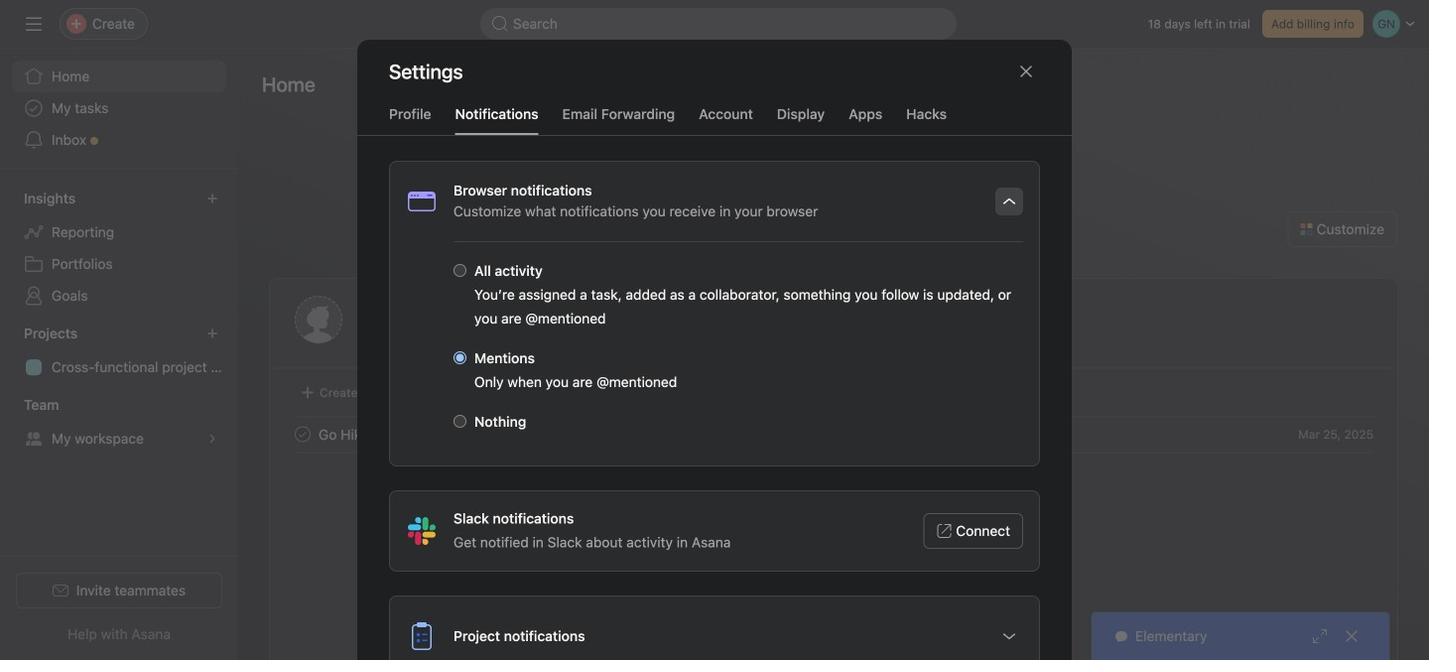 Task type: vqa. For each thing, say whether or not it's contained in the screenshot.
Invite to the bottom
no



Task type: describe. For each thing, give the bounding box(es) containing it.
hide sidebar image
[[26, 16, 42, 32]]

mark complete image
[[291, 422, 315, 446]]

add profile photo image
[[295, 296, 342, 343]]

insights element
[[0, 181, 238, 316]]

hide options image
[[1001, 194, 1017, 209]]

settings tab list
[[357, 103, 1072, 136]]

Mark complete checkbox
[[291, 422, 315, 446]]

teams element
[[0, 387, 238, 459]]



Task type: locate. For each thing, give the bounding box(es) containing it.
list item
[[271, 416, 1397, 452]]

list box
[[480, 8, 957, 40]]

global element
[[0, 49, 238, 168]]

close this dialog image
[[1018, 64, 1034, 79]]

projects element
[[0, 316, 238, 387]]

close image
[[1344, 628, 1360, 644]]

expand elementary image
[[1312, 628, 1328, 644]]

prominent image
[[492, 16, 508, 32]]

None radio
[[454, 264, 466, 277], [454, 351, 466, 364], [454, 415, 466, 428], [454, 264, 466, 277], [454, 351, 466, 364], [454, 415, 466, 428]]

dialog
[[357, 40, 1072, 660]]



